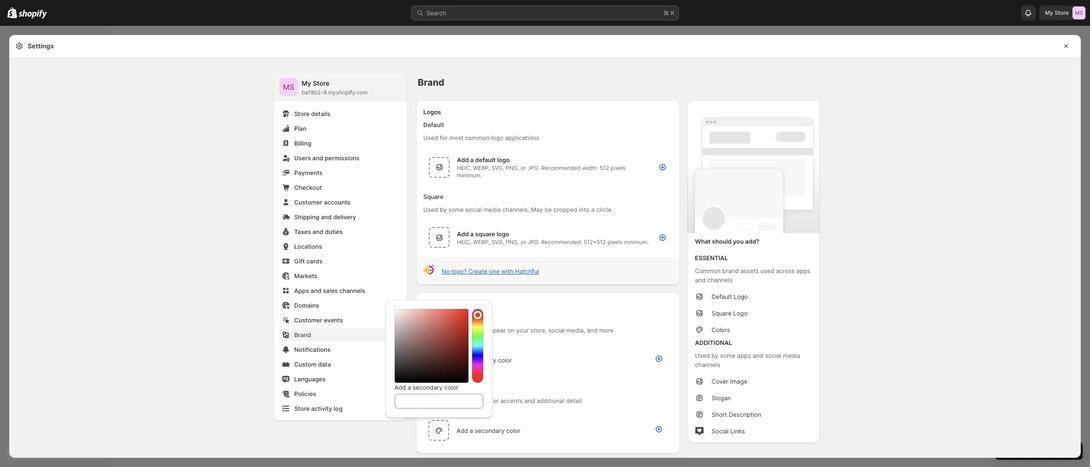 Task type: vqa. For each thing, say whether or not it's contained in the screenshot.
Gift cards
yes



Task type: locate. For each thing, give the bounding box(es) containing it.
0 horizontal spatial brand
[[294, 332, 311, 339]]

gift
[[294, 258, 305, 265]]

pixels inside add a default logo heic, webp, svg, png, or jpg. recommended width: 512 pixels minimum.
[[611, 165, 626, 172]]

taxes and duties link
[[280, 226, 401, 239]]

minimum. right 512×512 on the right
[[624, 239, 649, 246]]

1 vertical spatial media
[[784, 353, 801, 360]]

more
[[600, 327, 614, 335]]

ms button
[[280, 78, 298, 96]]

jpg. left recommended
[[528, 165, 540, 172]]

additional
[[537, 398, 565, 405]]

0 vertical spatial jpg.
[[528, 165, 540, 172]]

0 horizontal spatial media
[[484, 206, 501, 214]]

social
[[466, 206, 482, 214], [549, 327, 565, 335], [766, 353, 782, 360]]

1 vertical spatial logo
[[734, 310, 748, 317]]

1 vertical spatial pixels
[[608, 239, 623, 246]]

1 vertical spatial jpg.
[[528, 239, 540, 246]]

0 vertical spatial brand
[[418, 77, 445, 88]]

policies link
[[280, 388, 401, 401]]

secondary
[[413, 384, 443, 392], [475, 428, 505, 435]]

2 vertical spatial logo
[[497, 230, 510, 238]]

add a square logo heic, webp, svg, png, or jpg. recommended: 512×512 pixels minimum.
[[457, 230, 649, 246]]

colors left "that"
[[454, 327, 472, 335]]

used
[[424, 134, 438, 142], [424, 206, 438, 214], [696, 353, 710, 360]]

checkout
[[294, 184, 322, 191]]

png, inside "add a square logo heic, webp, svg, png, or jpg. recommended: 512×512 pixels minimum."
[[506, 239, 520, 246]]

or down applications
[[521, 165, 526, 172]]

brand inside shop settings menu element
[[294, 332, 311, 339]]

or inside "add a square logo heic, webp, svg, png, or jpg. recommended: 512×512 pixels minimum."
[[521, 239, 526, 246]]

shop settings menu element
[[274, 72, 407, 421]]

0 vertical spatial add a secondary color
[[395, 384, 459, 392]]

color down accents
[[507, 428, 521, 435]]

locations
[[294, 243, 322, 251]]

default down logos
[[424, 121, 444, 129]]

0 vertical spatial minimum.
[[457, 172, 482, 179]]

jpg. inside "add a square logo heic, webp, svg, png, or jpg. recommended: 512×512 pixels minimum."
[[528, 239, 540, 246]]

image
[[731, 378, 748, 386]]

my store image left ba19b2-
[[280, 78, 298, 96]]

1 vertical spatial used
[[424, 206, 438, 214]]

default for default logo
[[712, 293, 732, 301]]

heic, inside "add a square logo heic, webp, svg, png, or jpg. recommended: 512×512 pixels minimum."
[[457, 239, 472, 246]]

customer
[[294, 199, 323, 206], [294, 317, 323, 324]]

1 vertical spatial brand
[[294, 332, 311, 339]]

used
[[761, 268, 775, 275], [476, 398, 490, 405]]

cropped
[[554, 206, 578, 214]]

minimum. down default
[[457, 172, 482, 179]]

1 horizontal spatial apps
[[797, 268, 811, 275]]

0 horizontal spatial minimum.
[[457, 172, 482, 179]]

0 horizontal spatial brand
[[436, 327, 453, 335]]

notifications
[[294, 347, 331, 354]]

pixels inside "add a square logo heic, webp, svg, png, or jpg. recommended: 512×512 pixels minimum."
[[608, 239, 623, 246]]

logo
[[734, 293, 748, 301], [734, 310, 748, 317]]

brand up notifications
[[294, 332, 311, 339]]

0 vertical spatial used
[[424, 134, 438, 142]]

colors right supporting
[[457, 398, 474, 405]]

markets
[[294, 273, 318, 280]]

webp, for default
[[473, 165, 490, 172]]

logo inside add a default logo heic, webp, svg, png, or jpg. recommended width: 512 pixels minimum.
[[497, 156, 510, 164]]

customer events link
[[280, 314, 401, 327]]

apps up image
[[738, 353, 752, 360]]

1 horizontal spatial for
[[491, 398, 499, 405]]

apps inside common brand assets used across apps and channels
[[797, 268, 811, 275]]

2 customer from the top
[[294, 317, 323, 324]]

heic, inside add a default logo heic, webp, svg, png, or jpg. recommended width: 512 pixels minimum.
[[457, 165, 472, 172]]

0 horizontal spatial by
[[440, 206, 447, 214]]

0 vertical spatial social
[[466, 206, 482, 214]]

2 horizontal spatial social
[[766, 353, 782, 360]]

2 vertical spatial used
[[696, 353, 710, 360]]

png, down applications
[[506, 165, 520, 172]]

ba19b2-
[[302, 89, 323, 96]]

supporting
[[424, 398, 455, 405]]

social links
[[712, 428, 746, 436]]

secondary up supporting
[[413, 384, 443, 392]]

1 horizontal spatial brand
[[723, 268, 739, 275]]

1 vertical spatial default
[[712, 293, 732, 301]]

svg, inside add a default logo heic, webp, svg, png, or jpg. recommended width: 512 pixels minimum.
[[492, 165, 505, 172]]

2 or from the top
[[521, 239, 526, 246]]

add a secondary color up supporting
[[395, 384, 459, 392]]

1 horizontal spatial some
[[721, 353, 736, 360]]

essential
[[696, 255, 728, 262]]

short description
[[712, 412, 762, 419]]

2 vertical spatial social
[[766, 353, 782, 360]]

apps
[[797, 268, 811, 275], [738, 353, 752, 360]]

0 vertical spatial for
[[440, 134, 448, 142]]

search
[[427, 9, 447, 17]]

supporting colors used for accents and additional detail
[[424, 398, 582, 405]]

0 horizontal spatial used
[[476, 398, 490, 405]]

cover
[[712, 378, 729, 386]]

0 vertical spatial webp,
[[473, 165, 490, 172]]

social
[[712, 428, 729, 436]]

logo right default
[[497, 156, 510, 164]]

a right into
[[592, 206, 595, 214]]

logo down default logo
[[734, 310, 748, 317]]

1 vertical spatial secondary
[[475, 428, 505, 435]]

data
[[318, 361, 331, 369]]

1 jpg. from the top
[[528, 165, 540, 172]]

secondary down supporting colors used for accents and additional detail
[[475, 428, 505, 435]]

activity
[[311, 406, 332, 413]]

0 horizontal spatial some
[[449, 206, 464, 214]]

and
[[313, 155, 323, 162], [321, 214, 332, 221], [313, 228, 324, 236], [696, 277, 706, 284], [311, 287, 322, 295], [587, 327, 598, 335], [753, 353, 764, 360], [525, 398, 535, 405]]

shipping
[[294, 214, 320, 221]]

channels up cover
[[696, 362, 721, 369]]

jpg. for add a square logo
[[528, 239, 540, 246]]

heic, for add a square logo
[[457, 239, 472, 246]]

0 vertical spatial channels
[[708, 277, 733, 284]]

1 vertical spatial colors
[[712, 327, 730, 334]]

my store image
[[1073, 6, 1086, 19], [280, 78, 298, 96]]

minimum. inside add a default logo heic, webp, svg, png, or jpg. recommended width: 512 pixels minimum.
[[457, 172, 482, 179]]

create
[[469, 268, 488, 275]]

logo for square logo
[[734, 310, 748, 317]]

for left accents
[[491, 398, 499, 405]]

add left 'square'
[[457, 230, 469, 238]]

jpg. inside add a default logo heic, webp, svg, png, or jpg. recommended width: 512 pixels minimum.
[[528, 165, 540, 172]]

2 vertical spatial color
[[507, 428, 521, 435]]

add left default
[[457, 156, 469, 164]]

svg, for square
[[492, 239, 505, 246]]

1 horizontal spatial default
[[712, 293, 732, 301]]

a down supporting colors used for accents and additional detail
[[470, 428, 473, 435]]

settings
[[28, 42, 54, 50]]

pixels right 512×512 on the right
[[608, 239, 623, 246]]

square for square
[[424, 193, 444, 201]]

0 vertical spatial my store image
[[1073, 6, 1086, 19]]

payments
[[294, 169, 323, 177]]

details
[[311, 110, 330, 118]]

0 vertical spatial svg,
[[492, 165, 505, 172]]

a left 'square'
[[471, 230, 474, 238]]

used for used by some apps and social media channels
[[696, 353, 710, 360]]

additional
[[696, 340, 733, 347]]

channels inside shop settings menu element
[[340, 287, 365, 295]]

domains
[[294, 302, 319, 310]]

0 vertical spatial square
[[424, 193, 444, 201]]

1 horizontal spatial colors
[[712, 327, 730, 334]]

webp, inside add a default logo heic, webp, svg, png, or jpg. recommended width: 512 pixels minimum.
[[473, 165, 490, 172]]

my store ba19b2-4.myshopify.com
[[302, 79, 368, 96]]

1 horizontal spatial secondary
[[475, 428, 505, 435]]

default for default
[[424, 121, 444, 129]]

webp, down default
[[473, 165, 490, 172]]

png, up with
[[506, 239, 520, 246]]

dialog
[[1085, 35, 1091, 459]]

0 vertical spatial logo
[[734, 293, 748, 301]]

0 horizontal spatial default
[[424, 121, 444, 129]]

1 webp, from the top
[[473, 165, 490, 172]]

cards
[[307, 258, 323, 265]]

brand right the
[[436, 327, 453, 335]]

add inside "add a square logo heic, webp, svg, png, or jpg. recommended: 512×512 pixels minimum."
[[457, 230, 469, 238]]

common
[[696, 268, 721, 275]]

1 horizontal spatial square
[[712, 310, 732, 317]]

cover image
[[712, 378, 748, 386]]

1 customer from the top
[[294, 199, 323, 206]]

2 vertical spatial channels
[[696, 362, 721, 369]]

2 png, from the top
[[506, 239, 520, 246]]

1 horizontal spatial by
[[712, 353, 719, 360]]

0 vertical spatial or
[[521, 165, 526, 172]]

1 horizontal spatial my
[[1046, 9, 1054, 16]]

2 jpg. from the top
[[528, 239, 540, 246]]

heic, down most
[[457, 165, 472, 172]]

1 vertical spatial channels
[[340, 287, 365, 295]]

1 vertical spatial minimum.
[[624, 239, 649, 246]]

social inside used by some apps and social media channels
[[766, 353, 782, 360]]

used inside used by some apps and social media channels
[[696, 353, 710, 360]]

default up 'square logo'
[[712, 293, 732, 301]]

custom data
[[294, 361, 331, 369]]

customer accounts
[[294, 199, 350, 206]]

detail
[[566, 398, 582, 405]]

brand up logos
[[418, 77, 445, 88]]

1 heic, from the top
[[457, 165, 472, 172]]

2 heic, from the top
[[457, 239, 472, 246]]

apps
[[294, 287, 309, 295]]

brand
[[418, 77, 445, 88], [294, 332, 311, 339]]

k
[[671, 9, 675, 17]]

the brand colors that appear on your store, social media, and more
[[424, 327, 614, 335]]

logo right 'square'
[[497, 230, 510, 238]]

used by some apps and social media channels
[[696, 353, 801, 369]]

1 png, from the top
[[506, 165, 520, 172]]

1 svg, from the top
[[492, 165, 505, 172]]

secondary inside settings 'dialog'
[[475, 428, 505, 435]]

0 vertical spatial customer
[[294, 199, 323, 206]]

some inside used by some apps and social media channels
[[721, 353, 736, 360]]

brand left "assets"
[[723, 268, 739, 275]]

svg, inside "add a square logo heic, webp, svg, png, or jpg. recommended: 512×512 pixels minimum."
[[492, 239, 505, 246]]

brand inside common brand assets used across apps and channels
[[723, 268, 739, 275]]

or up hatchful
[[521, 239, 526, 246]]

png, inside add a default logo heic, webp, svg, png, or jpg. recommended width: 512 pixels minimum.
[[506, 165, 520, 172]]

shopify image
[[7, 7, 17, 18]]

secondary
[[424, 385, 455, 392]]

0 vertical spatial color
[[498, 357, 513, 364]]

1 horizontal spatial media
[[784, 353, 801, 360]]

checkout link
[[280, 181, 401, 194]]

minimum. inside "add a square logo heic, webp, svg, png, or jpg. recommended: 512×512 pixels minimum."
[[624, 239, 649, 246]]

0 vertical spatial by
[[440, 206, 447, 214]]

1 vertical spatial used
[[476, 398, 490, 405]]

0 vertical spatial logo
[[492, 134, 504, 142]]

heic, up logo?
[[457, 239, 472, 246]]

heic,
[[457, 165, 472, 172], [457, 239, 472, 246]]

webp, down 'square'
[[473, 239, 490, 246]]

colors
[[424, 301, 443, 309], [712, 327, 730, 334]]

0 vertical spatial secondary
[[413, 384, 443, 392]]

used left accents
[[476, 398, 490, 405]]

0 vertical spatial png,
[[506, 165, 520, 172]]

0 vertical spatial some
[[449, 206, 464, 214]]

square for square logo
[[712, 310, 732, 317]]

appear
[[486, 327, 506, 335]]

applications
[[505, 134, 540, 142]]

my inside my store ba19b2-4.myshopify.com
[[302, 79, 311, 87]]

webp,
[[473, 165, 490, 172], [473, 239, 490, 246]]

1 vertical spatial brand
[[436, 327, 453, 335]]

1 vertical spatial social
[[549, 327, 565, 335]]

brand link
[[280, 329, 401, 342]]

0 horizontal spatial for
[[440, 134, 448, 142]]

⌘
[[664, 9, 669, 17]]

1 vertical spatial colors
[[457, 398, 474, 405]]

by inside used by some apps and social media channels
[[712, 353, 719, 360]]

0 vertical spatial default
[[424, 121, 444, 129]]

1 horizontal spatial social
[[549, 327, 565, 335]]

0 vertical spatial pixels
[[611, 165, 626, 172]]

0 vertical spatial used
[[761, 268, 775, 275]]

primary
[[424, 314, 446, 322]]

customer down domains
[[294, 317, 323, 324]]

1 vertical spatial logo
[[497, 156, 510, 164]]

brand for the
[[436, 327, 453, 335]]

svg, for default
[[492, 165, 505, 172]]

customer for customer accounts
[[294, 199, 323, 206]]

1 horizontal spatial used
[[761, 268, 775, 275]]

no logo? create one with hatchful link
[[442, 268, 539, 275]]

pixels right 512 at the top right of page
[[611, 165, 626, 172]]

png, for add a square logo
[[506, 239, 520, 246]]

0 horizontal spatial secondary
[[413, 384, 443, 392]]

used right "assets"
[[761, 268, 775, 275]]

1 horizontal spatial minimum.
[[624, 239, 649, 246]]

webp, inside "add a square logo heic, webp, svg, png, or jpg. recommended: 512×512 pixels minimum."
[[473, 239, 490, 246]]

0 vertical spatial brand
[[723, 268, 739, 275]]

used inside common brand assets used across apps and channels
[[761, 268, 775, 275]]

add a secondary color down supporting colors used for accents and additional detail
[[457, 428, 521, 435]]

1 vertical spatial for
[[491, 398, 499, 405]]

1 vertical spatial square
[[712, 310, 732, 317]]

1 or from the top
[[521, 165, 526, 172]]

a inside add a default logo heic, webp, svg, png, or jpg. recommended width: 512 pixels minimum.
[[471, 156, 474, 164]]

1 vertical spatial add a secondary color
[[457, 428, 521, 435]]

add?
[[746, 238, 760, 245]]

a left primary
[[470, 357, 473, 364]]

add down add a secondary color text field
[[457, 428, 468, 435]]

by for used by some apps and social media channels
[[712, 353, 719, 360]]

1 vertical spatial by
[[712, 353, 719, 360]]

0 horizontal spatial square
[[424, 193, 444, 201]]

for
[[440, 134, 448, 142], [491, 398, 499, 405]]

colors up primary
[[424, 301, 443, 309]]

4.myshopify.com
[[323, 89, 368, 96]]

logo inside "add a square logo heic, webp, svg, png, or jpg. recommended: 512×512 pixels minimum."
[[497, 230, 510, 238]]

svg,
[[492, 165, 505, 172], [492, 239, 505, 246]]

logo right common
[[492, 134, 504, 142]]

svg, down default
[[492, 165, 505, 172]]

0 horizontal spatial my store image
[[280, 78, 298, 96]]

color right primary
[[498, 357, 513, 364]]

logo up 'square logo'
[[734, 293, 748, 301]]

store
[[1055, 9, 1070, 16], [313, 79, 330, 87], [294, 110, 310, 118], [294, 406, 310, 413]]

customer down the 'checkout'
[[294, 199, 323, 206]]

1 vertical spatial some
[[721, 353, 736, 360]]

1 vertical spatial heic,
[[457, 239, 472, 246]]

for left most
[[440, 134, 448, 142]]

0 vertical spatial colors
[[424, 301, 443, 309]]

width:
[[583, 165, 599, 172]]

1 vertical spatial my
[[302, 79, 311, 87]]

0 horizontal spatial my
[[302, 79, 311, 87]]

jpg. left the recommended:
[[528, 239, 540, 246]]

1 vertical spatial svg,
[[492, 239, 505, 246]]

0 horizontal spatial social
[[466, 206, 482, 214]]

or for add a square logo
[[521, 239, 526, 246]]

colors up additional
[[712, 327, 730, 334]]

0 vertical spatial my
[[1046, 9, 1054, 16]]

1 horizontal spatial my store image
[[1073, 6, 1086, 19]]

webp, for square
[[473, 239, 490, 246]]

1 vertical spatial webp,
[[473, 239, 490, 246]]

1 vertical spatial or
[[521, 239, 526, 246]]

2 webp, from the top
[[473, 239, 490, 246]]

1 horizontal spatial brand
[[418, 77, 445, 88]]

and inside used by some apps and social media channels
[[753, 353, 764, 360]]

my store image right my store at the right of the page
[[1073, 6, 1086, 19]]

into
[[579, 206, 590, 214]]

a left default
[[471, 156, 474, 164]]

channels down common
[[708, 277, 733, 284]]

custom
[[294, 361, 317, 369]]

add a secondary color inside settings 'dialog'
[[457, 428, 521, 435]]

taxes and duties
[[294, 228, 343, 236]]

0 vertical spatial media
[[484, 206, 501, 214]]

0 vertical spatial heic,
[[457, 165, 472, 172]]

0 vertical spatial apps
[[797, 268, 811, 275]]

users and permissions
[[294, 155, 360, 162]]

payments link
[[280, 167, 401, 179]]

assets
[[741, 268, 759, 275]]

logo for media
[[497, 230, 510, 238]]

my for my store
[[1046, 9, 1054, 16]]

apps right across on the bottom of page
[[797, 268, 811, 275]]

used for used by some social media channels. may be cropped into a circle.
[[424, 206, 438, 214]]

color up supporting
[[445, 384, 459, 392]]

used by some social media channels. may be cropped into a circle.
[[424, 206, 613, 214]]

1 vertical spatial my store image
[[280, 78, 298, 96]]

2 svg, from the top
[[492, 239, 505, 246]]

my for my store ba19b2-4.myshopify.com
[[302, 79, 311, 87]]

1 vertical spatial png,
[[506, 239, 520, 246]]

512×512
[[584, 239, 606, 246]]

or inside add a default logo heic, webp, svg, png, or jpg. recommended width: 512 pixels minimum.
[[521, 165, 526, 172]]

taxes
[[294, 228, 311, 236]]

channels inside common brand assets used across apps and channels
[[708, 277, 733, 284]]

1 vertical spatial apps
[[738, 353, 752, 360]]

0 horizontal spatial apps
[[738, 353, 752, 360]]

svg, down 'square'
[[492, 239, 505, 246]]

channels.
[[503, 206, 530, 214]]

Add a secondary color text field
[[395, 395, 483, 409]]

jpg. for add a default logo
[[528, 165, 540, 172]]

channels inside used by some apps and social media channels
[[696, 362, 721, 369]]

media inside used by some apps and social media channels
[[784, 353, 801, 360]]

1 vertical spatial customer
[[294, 317, 323, 324]]

used for used for most common logo applications
[[424, 134, 438, 142]]

channels up domains link on the bottom left of page
[[340, 287, 365, 295]]

logo
[[492, 134, 504, 142], [497, 156, 510, 164], [497, 230, 510, 238]]



Task type: describe. For each thing, give the bounding box(es) containing it.
common brand assets used across apps and channels
[[696, 268, 811, 284]]

customer accounts link
[[280, 196, 401, 209]]

some for apps
[[721, 353, 736, 360]]

customer for customer events
[[294, 317, 323, 324]]

used for most common logo applications
[[424, 134, 540, 142]]

add inside add a default logo heic, webp, svg, png, or jpg. recommended width: 512 pixels minimum.
[[457, 156, 469, 164]]

color for colors
[[498, 357, 513, 364]]

gift cards link
[[280, 255, 401, 268]]

markets link
[[280, 270, 401, 283]]

your
[[517, 327, 529, 335]]

circle.
[[597, 206, 613, 214]]

or for add a default logo
[[521, 165, 526, 172]]

duties
[[325, 228, 343, 236]]

brand for common
[[723, 268, 739, 275]]

log
[[334, 406, 343, 413]]

with
[[502, 268, 514, 275]]

billing
[[294, 140, 312, 147]]

billing link
[[280, 137, 401, 150]]

no
[[442, 268, 450, 275]]

png, for add a default logo
[[506, 165, 520, 172]]

my store
[[1046, 9, 1070, 16]]

primary
[[475, 357, 497, 364]]

square
[[476, 230, 495, 238]]

a inside "add a square logo heic, webp, svg, png, or jpg. recommended: 512×512 pixels minimum."
[[471, 230, 474, 238]]

that
[[473, 327, 485, 335]]

domains link
[[280, 299, 401, 312]]

policies
[[294, 391, 316, 398]]

custom data link
[[280, 359, 401, 371]]

no logo? create one with hatchful image
[[424, 265, 435, 276]]

media,
[[567, 327, 586, 335]]

a left secondary
[[408, 384, 411, 392]]

channels for additional
[[696, 362, 721, 369]]

by for used by some social media channels. may be cropped into a circle.
[[440, 206, 447, 214]]

store inside my store ba19b2-4.myshopify.com
[[313, 79, 330, 87]]

default logo
[[712, 293, 748, 301]]

one
[[489, 268, 500, 275]]

no logo? create one with hatchful
[[442, 268, 539, 275]]

hatchful
[[516, 268, 539, 275]]

logos
[[424, 108, 441, 116]]

plan
[[294, 125, 307, 132]]

my store image inside shop settings menu element
[[280, 78, 298, 96]]

512
[[600, 165, 610, 172]]

may
[[531, 206, 543, 214]]

add a primary color
[[457, 357, 513, 364]]

notifications link
[[280, 344, 401, 357]]

logo for default logo
[[734, 293, 748, 301]]

be
[[545, 206, 552, 214]]

add left primary
[[457, 357, 468, 364]]

settings dialog
[[9, 35, 1082, 468]]

shipping and delivery
[[294, 214, 356, 221]]

gift cards
[[294, 258, 323, 265]]

0 vertical spatial colors
[[454, 327, 472, 335]]

and inside common brand assets used across apps and channels
[[696, 277, 706, 284]]

on
[[508, 327, 515, 335]]

accounts
[[324, 199, 350, 206]]

events
[[324, 317, 343, 324]]

users and permissions link
[[280, 152, 401, 165]]

apps and sales channels link
[[280, 285, 401, 298]]

recommended:
[[542, 239, 583, 246]]

locations link
[[280, 240, 401, 253]]

you
[[734, 238, 744, 245]]

1 vertical spatial color
[[445, 384, 459, 392]]

shopify image
[[19, 10, 47, 19]]

heic, for add a default logo
[[457, 165, 472, 172]]

apps and sales channels
[[294, 287, 365, 295]]

most
[[450, 134, 464, 142]]

description
[[729, 412, 762, 419]]

logo for logo
[[497, 156, 510, 164]]

default
[[476, 156, 496, 164]]

store details link
[[280, 108, 401, 120]]

permissions
[[325, 155, 360, 162]]

add left secondary
[[395, 384, 406, 392]]

plan link
[[280, 122, 401, 135]]

logo?
[[452, 268, 467, 275]]

store,
[[531, 327, 547, 335]]

shipping and delivery link
[[280, 211, 401, 224]]

channels for essential
[[708, 277, 733, 284]]

sales
[[323, 287, 338, 295]]

store details
[[294, 110, 330, 118]]

languages
[[294, 376, 326, 383]]

short
[[712, 412, 728, 419]]

0 horizontal spatial colors
[[424, 301, 443, 309]]

apps inside used by some apps and social media channels
[[738, 353, 752, 360]]

the
[[424, 327, 434, 335]]

color for used
[[507, 428, 521, 435]]

should
[[712, 238, 732, 245]]

store activity log
[[294, 406, 343, 413]]

add a default logo heic, webp, svg, png, or jpg. recommended width: 512 pixels minimum.
[[457, 156, 626, 179]]

some for social
[[449, 206, 464, 214]]

users
[[294, 155, 311, 162]]

what should you add?
[[696, 238, 760, 245]]

languages link
[[280, 373, 401, 386]]

accents
[[501, 398, 523, 405]]

customer events
[[294, 317, 343, 324]]



